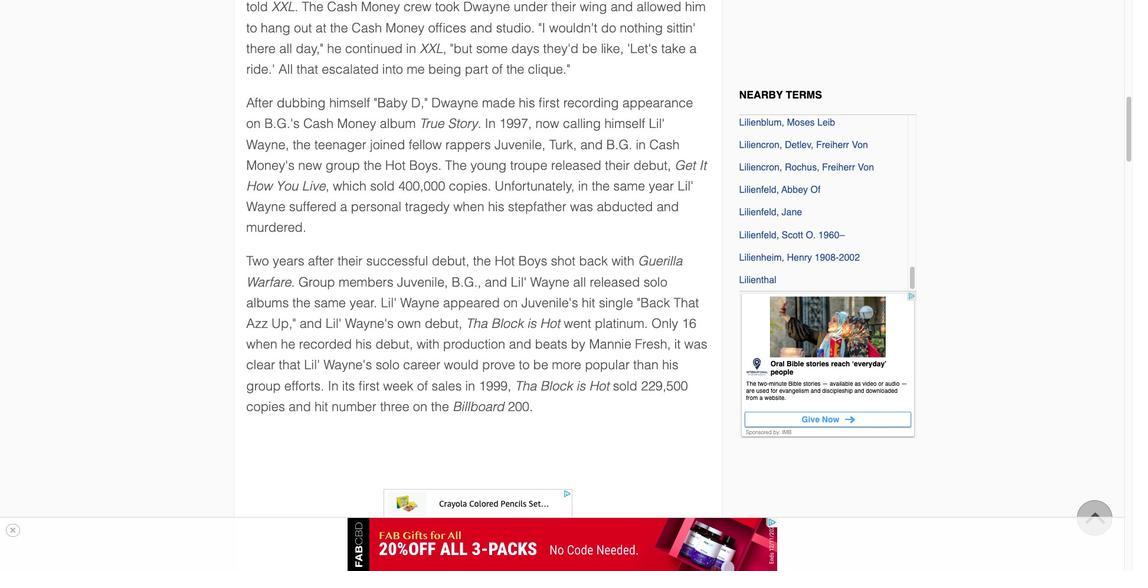 Task type: describe. For each thing, give the bounding box(es) containing it.
group
[[299, 275, 335, 290]]

hot left the boys at the left of the page
[[495, 254, 515, 269]]

in inside . in 1997, now calling himself lil' wayne, the teenager joined fellow rappers juvenile, turk, and b.g. in cash money's new group the hot boys. the young troupe released their debut,
[[485, 117, 496, 131]]

than
[[634, 358, 659, 373]]

the up the new
[[293, 137, 311, 152]]

in inside went platinum. only 16 when he recorded his debut, with production and beats by mannie fresh, it was clear that lil' wayne's solo career would prove to be more popular than his group efforts. in its first week of sales in 1999,
[[328, 379, 339, 394]]

year.
[[350, 296, 377, 311]]

guerilla
[[638, 254, 683, 269]]

. for group
[[291, 275, 295, 290]]

sold inside the , which sold 400,000 copies. unfortunately, in the same year lil' wayne suffered a personal tragedy when his stepfather was abducted and murdered.
[[370, 179, 395, 194]]

continued
[[345, 41, 403, 56]]

200.
[[508, 400, 533, 414]]

like,
[[601, 41, 624, 56]]

take
[[662, 41, 686, 56]]

"baby
[[374, 96, 408, 111]]

lilienfeld, jane
[[740, 207, 803, 218]]

part
[[465, 62, 489, 77]]

teenager
[[315, 137, 367, 152]]

year
[[649, 179, 674, 194]]

two
[[246, 254, 269, 269]]

you
[[276, 179, 298, 194]]

liliencron, rochus, freiherr von
[[740, 162, 875, 173]]

dwayne inside after dubbing himself "baby d," dwayne made his first recording appearance on b.g.'s cash money album
[[432, 96, 479, 111]]

himself inside after dubbing himself "baby d," dwayne made his first recording appearance on b.g.'s cash money album
[[329, 96, 370, 111]]

. group members juvenile, b.g., and lil' wayne all released solo albums the same year. lil' wayne appeared on juvenile's hit single "back that azz up," and lil' wayne's own debut,
[[246, 275, 699, 331]]

azz
[[246, 317, 268, 331]]

boys
[[519, 254, 548, 269]]

henry
[[787, 253, 813, 263]]

platinum.
[[595, 317, 648, 331]]

the inside sold 229,500 copies and hit number three on the
[[431, 400, 449, 414]]

album
[[380, 117, 416, 131]]

me
[[407, 62, 425, 77]]

400,000
[[399, 179, 446, 194]]

lilienfeld, abbey of
[[740, 185, 821, 196]]

group inside . in 1997, now calling himself lil' wayne, the teenager joined fellow rappers juvenile, turk, and b.g. in cash money's new group the hot boys. the young troupe released their debut,
[[326, 158, 360, 173]]

efforts.
[[284, 379, 324, 394]]

calling
[[563, 117, 601, 131]]

. the cash money crew took dwayne under their wing and allowed him to hang out at the cash money offices and studio. "i wouldn't do nothing sittin' there all day," he continued in
[[246, 0, 706, 56]]

, for which
[[326, 179, 329, 194]]

liliencron, detlev, freiherr von
[[740, 140, 869, 150]]

0 vertical spatial with
[[612, 254, 635, 269]]

guerilla warfare
[[246, 254, 683, 290]]

and up do on the top
[[611, 0, 633, 14]]

it
[[675, 337, 681, 352]]

"but
[[450, 41, 473, 56]]

lil' up recorded
[[326, 317, 342, 331]]

being
[[429, 62, 462, 77]]

hot inside . in 1997, now calling himself lil' wayne, the teenager joined fellow rappers juvenile, turk, and b.g. in cash money's new group the hot boys. the young troupe released their debut,
[[386, 158, 406, 173]]

crew
[[404, 0, 432, 14]]

2 vertical spatial wayne
[[400, 296, 440, 311]]

murdered.
[[246, 220, 307, 235]]

fellow
[[409, 137, 442, 152]]

hang
[[261, 20, 290, 35]]

studio.
[[496, 20, 535, 35]]

was inside the , which sold 400,000 copies. unfortunately, in the same year lil' wayne suffered a personal tragedy when his stepfather was abducted and murdered.
[[570, 200, 594, 214]]

in inside . the cash money crew took dwayne under their wing and allowed him to hang out at the cash money offices and studio. "i wouldn't do nothing sittin' there all day," he continued in
[[406, 41, 416, 56]]

new
[[298, 158, 322, 173]]

liliencron, rochus, freiherr von link
[[740, 159, 875, 174]]

his up "229,500"
[[663, 358, 679, 373]]

albums
[[246, 296, 289, 311]]

offices
[[428, 20, 467, 35]]

at
[[316, 20, 327, 35]]

suffered
[[289, 200, 337, 214]]

1 vertical spatial wayne
[[531, 275, 570, 290]]

, which sold 400,000 copies. unfortunately, in the same year lil' wayne suffered a personal tragedy when his stepfather was abducted and murdered.
[[246, 179, 694, 235]]

0 horizontal spatial block
[[491, 317, 524, 331]]

dubbing
[[277, 96, 326, 111]]

week
[[383, 379, 414, 394]]

wayne's inside . group members juvenile, b.g., and lil' wayne all released solo albums the same year. lil' wayne appeared on juvenile's hit single "back that azz up," and lil' wayne's own debut,
[[345, 317, 394, 331]]

first inside after dubbing himself "baby d," dwayne made his first recording appearance on b.g.'s cash money album
[[539, 96, 560, 111]]

billboard 200.
[[453, 400, 533, 414]]

hot down popular
[[589, 379, 610, 394]]

a inside the , which sold 400,000 copies. unfortunately, in the same year lil' wayne suffered a personal tragedy when his stepfather was abducted and murdered.
[[340, 200, 348, 214]]

0 vertical spatial is
[[527, 317, 537, 331]]

1 vertical spatial tha block is hot
[[515, 379, 610, 394]]

after dubbing himself "baby d," dwayne made his first recording appearance on b.g.'s cash money album
[[246, 96, 694, 131]]

lilienthal link
[[740, 272, 777, 286]]

xxl
[[420, 41, 443, 56]]

. in 1997, now calling himself lil' wayne, the teenager joined fellow rappers juvenile, turk, and b.g. in cash money's new group the hot boys. the young troupe released their debut,
[[246, 117, 680, 173]]

days
[[512, 41, 540, 56]]

0 vertical spatial money
[[361, 0, 400, 14]]

freiherr for rochus,
[[823, 162, 856, 173]]

hot down juvenile's
[[540, 317, 561, 331]]

wayne's inside went platinum. only 16 when he recorded his debut, with production and beats by mannie fresh, it was clear that lil' wayne's solo career would prove to be more popular than his group efforts. in its first week of sales in 1999,
[[324, 358, 372, 373]]

, for "but
[[443, 41, 447, 56]]

rochus,
[[785, 162, 820, 173]]

the inside the , which sold 400,000 copies. unfortunately, in the same year lil' wayne suffered a personal tragedy when his stepfather was abducted and murdered.
[[592, 179, 610, 194]]

would
[[444, 358, 479, 373]]

and inside sold 229,500 copies and hit number three on the
[[289, 400, 311, 414]]

juvenile, inside . group members juvenile, b.g., and lil' wayne all released solo albums the same year. lil' wayne appeared on juvenile's hit single "back that azz up," and lil' wayne's own debut,
[[397, 275, 448, 290]]

warfare
[[246, 275, 291, 290]]

when inside went platinum. only 16 when he recorded his debut, with production and beats by mannie fresh, it was clear that lil' wayne's solo career would prove to be more popular than his group efforts. in its first week of sales in 1999,
[[246, 337, 277, 352]]

unfortunately,
[[495, 179, 575, 194]]

all inside . the cash money crew took dwayne under their wing and allowed him to hang out at the cash money offices and studio. "i wouldn't do nothing sittin' there all day," he continued in
[[279, 41, 292, 56]]

1 horizontal spatial tha
[[515, 379, 537, 394]]

same inside the , which sold 400,000 copies. unfortunately, in the same year lil' wayne suffered a personal tragedy when his stepfather was abducted and murdered.
[[614, 179, 646, 194]]

beats
[[535, 337, 568, 352]]

lil' inside went platinum. only 16 when he recorded his debut, with production and beats by mannie fresh, it was clear that lil' wayne's solo career would prove to be more popular than his group efforts. in its first week of sales in 1999,
[[304, 358, 320, 373]]

prove
[[483, 358, 516, 373]]

b.g.
[[607, 137, 633, 152]]

of inside went platinum. only 16 when he recorded his debut, with production and beats by mannie fresh, it was clear that lil' wayne's solo career would prove to be more popular than his group efforts. in its first week of sales in 1999,
[[417, 379, 428, 394]]

the inside . in 1997, now calling himself lil' wayne, the teenager joined fellow rappers juvenile, turk, and b.g. in cash money's new group the hot boys. the young troupe released their debut,
[[445, 158, 467, 173]]

2 vertical spatial their
[[338, 254, 363, 269]]

all
[[279, 62, 293, 77]]

sold 229,500 copies and hit number three on the
[[246, 379, 688, 414]]

o.
[[806, 230, 816, 241]]

first inside went platinum. only 16 when he recorded his debut, with production and beats by mannie fresh, it was clear that lil' wayne's solo career would prove to be more popular than his group efforts. in its first week of sales in 1999,
[[359, 379, 380, 394]]

recording
[[564, 96, 619, 111]]

group inside went platinum. only 16 when he recorded his debut, with production and beats by mannie fresh, it was clear that lil' wayne's solo career would prove to be more popular than his group efforts. in its first week of sales in 1999,
[[246, 379, 281, 394]]

229,500
[[641, 379, 688, 394]]

turk,
[[549, 137, 577, 152]]

back
[[579, 254, 608, 269]]

fresh,
[[635, 337, 671, 352]]

it
[[700, 158, 707, 173]]

abducted
[[597, 200, 653, 214]]

the down joined
[[364, 158, 382, 173]]

1999,
[[479, 379, 512, 394]]

cash inside . in 1997, now calling himself lil' wayne, the teenager joined fellow rappers juvenile, turk, and b.g. in cash money's new group the hot boys. the young troupe released their debut,
[[650, 137, 680, 152]]

detlev,
[[785, 140, 814, 150]]

lilienblum, moses leib
[[740, 117, 836, 128]]

the up b.g.,
[[473, 254, 491, 269]]

with inside went platinum. only 16 when he recorded his debut, with production and beats by mannie fresh, it was clear that lil' wayne's solo career would prove to be more popular than his group efforts. in its first week of sales in 1999,
[[417, 337, 440, 352]]

. for the
[[295, 0, 298, 14]]

day,"
[[296, 41, 324, 56]]

under
[[514, 0, 548, 14]]

in inside the , which sold 400,000 copies. unfortunately, in the same year lil' wayne suffered a personal tragedy when his stepfather was abducted and murdered.
[[578, 179, 588, 194]]

freiherr for detlev,
[[817, 140, 850, 150]]

liliencron, for liliencron, rochus, freiherr von
[[740, 162, 783, 173]]

shot
[[551, 254, 576, 269]]

the inside . group members juvenile, b.g., and lil' wayne all released solo albums the same year. lil' wayne appeared on juvenile's hit single "back that azz up," and lil' wayne's own debut,
[[293, 296, 311, 311]]

which
[[333, 179, 367, 194]]

b.g.,
[[452, 275, 482, 290]]

some
[[476, 41, 508, 56]]

himself inside . in 1997, now calling himself lil' wayne, the teenager joined fellow rappers juvenile, turk, and b.g. in cash money's new group the hot boys. the young troupe released their debut,
[[605, 117, 646, 131]]

in inside . in 1997, now calling himself lil' wayne, the teenager joined fellow rappers juvenile, turk, and b.g. in cash money's new group the hot boys. the young troupe released their debut,
[[636, 137, 646, 152]]

and inside the , which sold 400,000 copies. unfortunately, in the same year lil' wayne suffered a personal tragedy when his stepfather was abducted and murdered.
[[657, 200, 679, 214]]

and inside . in 1997, now calling himself lil' wayne, the teenager joined fellow rappers juvenile, turk, and b.g. in cash money's new group the hot boys. the young troupe released their debut,
[[581, 137, 603, 152]]

successful
[[366, 254, 429, 269]]



Task type: locate. For each thing, give the bounding box(es) containing it.
von for liliencron, rochus, freiherr von
[[858, 162, 875, 173]]

0 horizontal spatial in
[[328, 379, 339, 394]]

lil' right year.
[[381, 296, 397, 311]]

liliencron, for liliencron, detlev, freiherr von
[[740, 140, 783, 150]]

1 vertical spatial tha
[[515, 379, 537, 394]]

went
[[564, 317, 592, 331]]

1960–
[[819, 230, 845, 241]]

their down the 'b.g.'
[[605, 158, 630, 173]]

cash
[[327, 0, 358, 14], [352, 20, 382, 35], [303, 117, 334, 131], [650, 137, 680, 152]]

hit inside sold 229,500 copies and hit number three on the
[[315, 400, 328, 414]]

he inside went platinum. only 16 when he recorded his debut, with production and beats by mannie fresh, it was clear that lil' wayne's solo career would prove to be more popular than his group efforts. in its first week of sales in 1999,
[[281, 337, 296, 352]]

lil' down the boys at the left of the page
[[511, 275, 527, 290]]

0 horizontal spatial when
[[246, 337, 277, 352]]

his right recorded
[[356, 337, 372, 352]]

to inside . the cash money crew took dwayne under their wing and allowed him to hang out at the cash money offices and studio. "i wouldn't do nothing sittin' there all day," he continued in
[[246, 20, 257, 35]]

to inside went platinum. only 16 when he recorded his debut, with production and beats by mannie fresh, it was clear that lil' wayne's solo career would prove to be more popular than his group efforts. in its first week of sales in 1999,
[[519, 358, 530, 373]]

1 horizontal spatial is
[[577, 379, 586, 394]]

0 vertical spatial liliencron,
[[740, 140, 783, 150]]

and inside went platinum. only 16 when he recorded his debut, with production and beats by mannie fresh, it was clear that lil' wayne's solo career would prove to be more popular than his group efforts. in its first week of sales in 1999,
[[509, 337, 532, 352]]

16
[[682, 317, 697, 331]]

lilienfeld, scott o. 1960–
[[740, 230, 845, 241]]

their inside . in 1997, now calling himself lil' wayne, the teenager joined fellow rappers juvenile, turk, and b.g. in cash money's new group the hot boys. the young troupe released their debut,
[[605, 158, 630, 173]]

von for liliencron, detlev, freiherr von
[[852, 140, 869, 150]]

lil'
[[649, 117, 665, 131], [678, 179, 694, 194], [511, 275, 527, 290], [381, 296, 397, 311], [326, 317, 342, 331], [304, 358, 320, 373]]

1 horizontal spatial sold
[[613, 379, 638, 394]]

three
[[380, 400, 410, 414]]

tha up production
[[466, 317, 488, 331]]

their up the wouldn't
[[552, 0, 577, 14]]

2 vertical spatial .
[[291, 275, 295, 290]]

is down more at the bottom of the page
[[577, 379, 586, 394]]

wayne inside the , which sold 400,000 copies. unfortunately, in the same year lil' wayne suffered a personal tragedy when his stepfather was abducted and murdered.
[[246, 200, 286, 214]]

1 horizontal spatial block
[[541, 379, 573, 394]]

and down calling
[[581, 137, 603, 152]]

0 horizontal spatial tha
[[466, 317, 488, 331]]

wayne,
[[246, 137, 289, 152]]

1 vertical spatial freiherr
[[823, 162, 856, 173]]

solo
[[644, 275, 668, 290], [376, 358, 400, 373]]

all down back
[[574, 275, 587, 290]]

1 vertical spatial on
[[504, 296, 518, 311]]

tha
[[466, 317, 488, 331], [515, 379, 537, 394]]

0 vertical spatial same
[[614, 179, 646, 194]]

sittin'
[[667, 20, 696, 35]]

0 vertical spatial that
[[297, 62, 318, 77]]

and up recorded
[[300, 317, 322, 331]]

1997,
[[500, 117, 532, 131]]

2 horizontal spatial on
[[504, 296, 518, 311]]

lilienfeld, abbey of link
[[740, 181, 821, 196]]

debut, right own
[[425, 317, 463, 331]]

more
[[552, 358, 582, 373]]

joined
[[370, 137, 405, 152]]

he down up,"
[[281, 337, 296, 352]]

1 vertical spatial first
[[359, 379, 380, 394]]

0 horizontal spatial on
[[246, 117, 261, 131]]

do
[[601, 20, 617, 35]]

lilienthal
[[740, 275, 777, 286]]

0 horizontal spatial he
[[281, 337, 296, 352]]

is down juvenile's
[[527, 317, 537, 331]]

first right its
[[359, 379, 380, 394]]

dwayne inside . the cash money crew took dwayne under their wing and allowed him to hang out at the cash money offices and studio. "i wouldn't do nothing sittin' there all day," he continued in
[[464, 0, 510, 14]]

2 vertical spatial on
[[413, 400, 428, 414]]

0 vertical spatial all
[[279, 41, 292, 56]]

, left "but
[[443, 41, 447, 56]]

of inside lilienfeld, abbey of link
[[811, 185, 821, 196]]

the right the at
[[330, 20, 348, 35]]

all up all
[[279, 41, 292, 56]]

1 horizontal spatial in
[[485, 117, 496, 131]]

how
[[246, 179, 272, 194]]

first up now
[[539, 96, 560, 111]]

abbey
[[782, 185, 808, 196]]

the up the at
[[302, 0, 324, 14]]

0 horizontal spatial is
[[527, 317, 537, 331]]

wayne down how
[[246, 200, 286, 214]]

1 vertical spatial to
[[519, 358, 530, 373]]

on right three
[[413, 400, 428, 414]]

0 vertical spatial to
[[246, 20, 257, 35]]

3 lilienfeld, from the top
[[740, 230, 780, 241]]

0 horizontal spatial solo
[[376, 358, 400, 373]]

2 vertical spatial money
[[337, 117, 376, 131]]

juvenile, down 1997,
[[495, 137, 546, 152]]

.
[[295, 0, 298, 14], [478, 117, 482, 131], [291, 275, 295, 290]]

1 horizontal spatial juvenile,
[[495, 137, 546, 152]]

that down day,"
[[297, 62, 318, 77]]

1 vertical spatial with
[[417, 337, 440, 352]]

and down efforts.
[[289, 400, 311, 414]]

a inside , "but some days they'd be like, 'let's take a ride.' all that escalated into me being part of the clique."
[[690, 41, 697, 56]]

0 horizontal spatial wayne
[[246, 200, 286, 214]]

the down the rappers
[[445, 158, 467, 173]]

0 vertical spatial first
[[539, 96, 560, 111]]

2 horizontal spatial of
[[811, 185, 821, 196]]

be left like,
[[582, 41, 598, 56]]

lil' down appearance
[[649, 117, 665, 131]]

debut, down own
[[376, 337, 413, 352]]

the down 'group' on the left of the page
[[293, 296, 311, 311]]

lilienfeld, jane link
[[740, 204, 803, 219]]

lilienheim,
[[740, 253, 785, 263]]

freiherr right rochus,
[[823, 162, 856, 173]]

0 vertical spatial when
[[454, 200, 485, 214]]

1 vertical spatial liliencron,
[[740, 162, 783, 173]]

hot down joined
[[386, 158, 406, 173]]

in right the 'b.g.'
[[636, 137, 646, 152]]

the inside , "but some days they'd be like, 'let's take a ride.' all that escalated into me being part of the clique."
[[507, 62, 525, 77]]

was inside went platinum. only 16 when he recorded his debut, with production and beats by mannie fresh, it was clear that lil' wayne's solo career would prove to be more popular than his group efforts. in its first week of sales in 1999,
[[685, 337, 708, 352]]

himself down escalated
[[329, 96, 370, 111]]

when
[[454, 200, 485, 214], [246, 337, 277, 352]]

0 horizontal spatial to
[[246, 20, 257, 35]]

0 vertical spatial wayne
[[246, 200, 286, 214]]

. for in
[[478, 117, 482, 131]]

0 vertical spatial solo
[[644, 275, 668, 290]]

on left juvenile's
[[504, 296, 518, 311]]

1 vertical spatial solo
[[376, 358, 400, 373]]

same inside . group members juvenile, b.g., and lil' wayne all released solo albums the same year. lil' wayne appeared on juvenile's hit single "back that azz up," and lil' wayne's own debut,
[[314, 296, 346, 311]]

members
[[339, 275, 394, 290]]

scott
[[782, 230, 804, 241]]

his up 1997,
[[519, 96, 535, 111]]

wayne's up its
[[324, 358, 372, 373]]

group down teenager
[[326, 158, 360, 173]]

0 vertical spatial lilienfeld,
[[740, 185, 780, 196]]

1 vertical spatial he
[[281, 337, 296, 352]]

of right the part
[[492, 62, 503, 77]]

debut,
[[634, 158, 672, 173], [432, 254, 470, 269], [425, 317, 463, 331], [376, 337, 413, 352]]

2 vertical spatial of
[[417, 379, 428, 394]]

the down the sales
[[431, 400, 449, 414]]

0 vertical spatial released
[[551, 158, 602, 173]]

all inside . group members juvenile, b.g., and lil' wayne all released solo albums the same year. lil' wayne appeared on juvenile's hit single "back that azz up," and lil' wayne's own debut,
[[574, 275, 587, 290]]

solo inside . group members juvenile, b.g., and lil' wayne all released solo albums the same year. lil' wayne appeared on juvenile's hit single "back that azz up," and lil' wayne's own debut,
[[644, 275, 668, 290]]

0 vertical spatial sold
[[370, 179, 395, 194]]

the inside . the cash money crew took dwayne under their wing and allowed him to hang out at the cash money offices and studio. "i wouldn't do nothing sittin' there all day," he continued in
[[330, 20, 348, 35]]

1 horizontal spatial a
[[690, 41, 697, 56]]

2 lilienfeld, from the top
[[740, 207, 780, 218]]

1 vertical spatial himself
[[605, 117, 646, 131]]

2 horizontal spatial wayne
[[531, 275, 570, 290]]

lil' inside the , which sold 400,000 copies. unfortunately, in the same year lil' wayne suffered a personal tragedy when his stepfather was abducted and murdered.
[[678, 179, 694, 194]]

lilienfeld, up lilienfeld, jane link
[[740, 185, 780, 196]]

,
[[443, 41, 447, 56], [326, 179, 329, 194]]

. inside . the cash money crew took dwayne under their wing and allowed him to hang out at the cash money offices and studio. "i wouldn't do nothing sittin' there all day," he continued in
[[295, 0, 298, 14]]

1 horizontal spatial when
[[454, 200, 485, 214]]

block up production
[[491, 317, 524, 331]]

a right take at top right
[[690, 41, 697, 56]]

2 liliencron, from the top
[[740, 162, 783, 173]]

. inside . group members juvenile, b.g., and lil' wayne all released solo albums the same year. lil' wayne appeared on juvenile's hit single "back that azz up," and lil' wayne's own debut,
[[291, 275, 295, 290]]

1 horizontal spatial their
[[552, 0, 577, 14]]

. up the rappers
[[478, 117, 482, 131]]

that inside went platinum. only 16 when he recorded his debut, with production and beats by mannie fresh, it was clear that lil' wayne's solo career would prove to be more popular than his group efforts. in its first week of sales in 1999,
[[279, 358, 301, 373]]

money inside after dubbing himself "baby d," dwayne made his first recording appearance on b.g.'s cash money album
[[337, 117, 376, 131]]

1 horizontal spatial of
[[492, 62, 503, 77]]

his inside after dubbing himself "baby d," dwayne made his first recording appearance on b.g.'s cash money album
[[519, 96, 535, 111]]

solo up week
[[376, 358, 400, 373]]

into
[[383, 62, 403, 77]]

that up efforts.
[[279, 358, 301, 373]]

0 vertical spatial juvenile,
[[495, 137, 546, 152]]

0 vertical spatial a
[[690, 41, 697, 56]]

2 vertical spatial lilienfeld,
[[740, 230, 780, 241]]

was left abducted
[[570, 200, 594, 214]]

moses
[[787, 117, 815, 128]]

after
[[308, 254, 334, 269]]

boys.
[[409, 158, 442, 173]]

lilienfeld, scott o. 1960– link
[[740, 226, 845, 241]]

1 horizontal spatial solo
[[644, 275, 668, 290]]

money's
[[246, 158, 295, 173]]

1 vertical spatial is
[[577, 379, 586, 394]]

solo inside went platinum. only 16 when he recorded his debut, with production and beats by mannie fresh, it was clear that lil' wayne's solo career would prove to be more popular than his group efforts. in its first week of sales in 1999,
[[376, 358, 400, 373]]

debut, up year
[[634, 158, 672, 173]]

was right it
[[685, 337, 708, 352]]

debut, inside . in 1997, now calling himself lil' wayne, the teenager joined fellow rappers juvenile, turk, and b.g. in cash money's new group the hot boys. the young troupe released their debut,
[[634, 158, 672, 173]]

be
[[582, 41, 598, 56], [534, 358, 549, 373]]

hit
[[582, 296, 596, 311], [315, 400, 328, 414]]

0 vertical spatial wayne's
[[345, 317, 394, 331]]

group up copies
[[246, 379, 281, 394]]

1 vertical spatial their
[[605, 158, 630, 173]]

on inside sold 229,500 copies and hit number three on the
[[413, 400, 428, 414]]

lilienheim, henry 1908-2002
[[740, 253, 860, 263]]

juvenile, inside . in 1997, now calling himself lil' wayne, the teenager joined fellow rappers juvenile, turk, and b.g. in cash money's new group the hot boys. the young troupe released their debut,
[[495, 137, 546, 152]]

be down beats
[[534, 358, 549, 373]]

his down copies.
[[488, 200, 505, 214]]

their up members
[[338, 254, 363, 269]]

tha up 200.
[[515, 379, 537, 394]]

cash inside after dubbing himself "baby d," dwayne made his first recording appearance on b.g.'s cash money album
[[303, 117, 334, 131]]

1 vertical spatial was
[[685, 337, 708, 352]]

advertisement region
[[740, 292, 917, 439], [384, 490, 573, 519], [348, 518, 777, 572]]

0 horizontal spatial himself
[[329, 96, 370, 111]]

2002
[[839, 253, 860, 263]]

released inside . group members juvenile, b.g., and lil' wayne all released solo albums the same year. lil' wayne appeared on juvenile's hit single "back that azz up," and lil' wayne's own debut,
[[590, 275, 640, 290]]

when down copies.
[[454, 200, 485, 214]]

released inside . in 1997, now calling himself lil' wayne, the teenager joined fellow rappers juvenile, turk, and b.g. in cash money's new group the hot boys. the young troupe released their debut,
[[551, 158, 602, 173]]

0 horizontal spatial same
[[314, 296, 346, 311]]

to
[[246, 20, 257, 35], [519, 358, 530, 373]]

in up billboard
[[466, 379, 476, 394]]

dwayne up "studio."
[[464, 0, 510, 14]]

two years after their successful debut, the hot boys shot back with
[[246, 254, 638, 269]]

a
[[690, 41, 697, 56], [340, 200, 348, 214]]

and up prove at the left
[[509, 337, 532, 352]]

lilienfeld, for lilienfeld, abbey of
[[740, 185, 780, 196]]

1 vertical spatial von
[[858, 162, 875, 173]]

0 vertical spatial group
[[326, 158, 360, 173]]

on down after
[[246, 117, 261, 131]]

0 vertical spatial in
[[485, 117, 496, 131]]

. inside . in 1997, now calling himself lil' wayne, the teenager joined fellow rappers juvenile, turk, and b.g. in cash money's new group the hot boys. the young troupe released their debut,
[[478, 117, 482, 131]]

1 vertical spatial ,
[[326, 179, 329, 194]]

dwayne up true story
[[432, 96, 479, 111]]

clique."
[[528, 62, 571, 77]]

solo up "back
[[644, 275, 668, 290]]

nothing
[[620, 20, 663, 35]]

. down years
[[291, 275, 295, 290]]

the down days
[[507, 62, 525, 77]]

and up "some" on the left top of page
[[470, 20, 493, 35]]

clear
[[246, 358, 275, 373]]

1 horizontal spatial wayne
[[400, 296, 440, 311]]

'let's
[[628, 41, 658, 56]]

to right prove at the left
[[519, 358, 530, 373]]

that inside , "but some days they'd be like, 'let's take a ride.' all that escalated into me being part of the clique."
[[297, 62, 318, 77]]

the inside . the cash money crew took dwayne under their wing and allowed him to hang out at the cash money offices and studio. "i wouldn't do nothing sittin' there all day," he continued in
[[302, 0, 324, 14]]

1 vertical spatial that
[[279, 358, 301, 373]]

released down "turk,"
[[551, 158, 602, 173]]

1 vertical spatial block
[[541, 379, 573, 394]]

0 horizontal spatial first
[[359, 379, 380, 394]]

0 horizontal spatial of
[[417, 379, 428, 394]]

0 horizontal spatial group
[[246, 379, 281, 394]]

wouldn't
[[549, 20, 598, 35]]

nearby terms
[[740, 88, 823, 101]]

0 horizontal spatial all
[[279, 41, 292, 56]]

wing
[[580, 0, 607, 14]]

their inside . the cash money crew took dwayne under their wing and allowed him to hang out at the cash money offices and studio. "i wouldn't do nothing sittin' there all day," he continued in
[[552, 0, 577, 14]]

1 vertical spatial in
[[328, 379, 339, 394]]

1 horizontal spatial all
[[574, 275, 587, 290]]

von
[[852, 140, 869, 150], [858, 162, 875, 173]]

lilienfeld, up lilienheim,
[[740, 230, 780, 241]]

and right b.g.,
[[485, 275, 508, 290]]

1 vertical spatial be
[[534, 358, 549, 373]]

1 vertical spatial the
[[445, 158, 467, 173]]

in
[[485, 117, 496, 131], [328, 379, 339, 394]]

escalated
[[322, 62, 379, 77]]

out
[[294, 20, 312, 35]]

0 vertical spatial hit
[[582, 296, 596, 311]]

block down more at the bottom of the page
[[541, 379, 573, 394]]

0 vertical spatial tha
[[466, 317, 488, 331]]

0 vertical spatial .
[[295, 0, 298, 14]]

now
[[536, 117, 560, 131]]

money down crew
[[386, 20, 425, 35]]

, left which
[[326, 179, 329, 194]]

1 vertical spatial group
[[246, 379, 281, 394]]

lil' inside . in 1997, now calling himself lil' wayne, the teenager joined fellow rappers juvenile, turk, and b.g. in cash money's new group the hot boys. the young troupe released their debut,
[[649, 117, 665, 131]]

live
[[302, 179, 326, 194]]

young
[[471, 158, 507, 173]]

a down which
[[340, 200, 348, 214]]

liliencron, up lilienfeld, abbey of link
[[740, 162, 783, 173]]

1 vertical spatial sold
[[613, 379, 638, 394]]

wayne up own
[[400, 296, 440, 311]]

1 horizontal spatial with
[[612, 254, 635, 269]]

in inside went platinum. only 16 when he recorded his debut, with production and beats by mannie fresh, it was clear that lil' wayne's solo career would prove to be more popular than his group efforts. in its first week of sales in 1999,
[[466, 379, 476, 394]]

1 vertical spatial same
[[314, 296, 346, 311]]

nearby
[[740, 88, 783, 101]]

debut, up b.g.,
[[432, 254, 470, 269]]

appearance
[[623, 96, 694, 111]]

1 horizontal spatial same
[[614, 179, 646, 194]]

copies.
[[449, 179, 491, 194]]

production
[[443, 337, 506, 352]]

wayne up juvenile's
[[531, 275, 570, 290]]

be inside went platinum. only 16 when he recorded his debut, with production and beats by mannie fresh, it was clear that lil' wayne's solo career would prove to be more popular than his group efforts. in its first week of sales in 1999,
[[534, 358, 549, 373]]

wayne
[[246, 200, 286, 214], [531, 275, 570, 290], [400, 296, 440, 311]]

in left xxl
[[406, 41, 416, 56]]

to up there
[[246, 20, 257, 35]]

lil' up efforts.
[[304, 358, 320, 373]]

hit up went
[[582, 296, 596, 311]]

same up abducted
[[614, 179, 646, 194]]

sold up personal
[[370, 179, 395, 194]]

hit inside . group members juvenile, b.g., and lil' wayne all released solo albums the same year. lil' wayne appeared on juvenile's hit single "back that azz up," and lil' wayne's own debut,
[[582, 296, 596, 311]]

1 horizontal spatial first
[[539, 96, 560, 111]]

1 lilienfeld, from the top
[[740, 185, 780, 196]]

1 vertical spatial hit
[[315, 400, 328, 414]]

0 vertical spatial on
[[246, 117, 261, 131]]

career
[[403, 358, 441, 373]]

1 vertical spatial money
[[386, 20, 425, 35]]

money left crew
[[361, 0, 400, 14]]

0 vertical spatial tha block is hot
[[466, 317, 561, 331]]

, inside the , which sold 400,000 copies. unfortunately, in the same year lil' wayne suffered a personal tragedy when his stepfather was abducted and murdered.
[[326, 179, 329, 194]]

hit down efforts.
[[315, 400, 328, 414]]

the up abducted
[[592, 179, 610, 194]]

sold inside sold 229,500 copies and hit number three on the
[[613, 379, 638, 394]]

up,"
[[272, 317, 296, 331]]

1 horizontal spatial group
[[326, 158, 360, 173]]

1 horizontal spatial was
[[685, 337, 708, 352]]

wayne's
[[345, 317, 394, 331], [324, 358, 372, 373]]

only
[[652, 317, 679, 331]]

jane
[[782, 207, 803, 218]]

1 horizontal spatial he
[[327, 41, 342, 56]]

when inside the , which sold 400,000 copies. unfortunately, in the same year lil' wayne suffered a personal tragedy when his stepfather was abducted and murdered.
[[454, 200, 485, 214]]

be inside , "but some days they'd be like, 'let's take a ride.' all that escalated into me being part of the clique."
[[582, 41, 598, 56]]

0 horizontal spatial hit
[[315, 400, 328, 414]]

hot
[[386, 158, 406, 173], [495, 254, 515, 269], [540, 317, 561, 331], [589, 379, 610, 394]]

in left its
[[328, 379, 339, 394]]

lilienfeld,
[[740, 185, 780, 196], [740, 207, 780, 218], [740, 230, 780, 241]]

when up clear
[[246, 337, 277, 352]]

tha block is hot down more at the bottom of the page
[[515, 379, 610, 394]]

get it how you live
[[246, 158, 707, 194]]

0 vertical spatial himself
[[329, 96, 370, 111]]

stepfather
[[508, 200, 567, 214]]

recorded
[[299, 337, 352, 352]]

the
[[330, 20, 348, 35], [507, 62, 525, 77], [293, 137, 311, 152], [364, 158, 382, 173], [592, 179, 610, 194], [473, 254, 491, 269], [293, 296, 311, 311], [431, 400, 449, 414]]

himself up the 'b.g.'
[[605, 117, 646, 131]]

lilienblum, moses leib link
[[740, 114, 836, 128]]

appeared
[[443, 296, 500, 311]]

1 horizontal spatial ,
[[443, 41, 447, 56]]

lil' down get
[[678, 179, 694, 194]]

story
[[448, 117, 478, 131]]

. up out
[[295, 0, 298, 14]]

2 horizontal spatial their
[[605, 158, 630, 173]]

, inside , "but some days they'd be like, 'let's take a ride.' all that escalated into me being part of the clique."
[[443, 41, 447, 56]]

debut, inside . group members juvenile, b.g., and lil' wayne all released solo albums the same year. lil' wayne appeared on juvenile's hit single "back that azz up," and lil' wayne's own debut,
[[425, 317, 463, 331]]

and down year
[[657, 200, 679, 214]]

years
[[273, 254, 305, 269]]

0 vertical spatial was
[[570, 200, 594, 214]]

of inside , "but some days they'd be like, 'let's take a ride.' all that escalated into me being part of the clique."
[[492, 62, 503, 77]]

tragedy
[[405, 200, 450, 214]]

on inside . group members juvenile, b.g., and lil' wayne all released solo albums the same year. lil' wayne appeared on juvenile's hit single "back that azz up," and lil' wayne's own debut,
[[504, 296, 518, 311]]

1 liliencron, from the top
[[740, 140, 783, 150]]

on inside after dubbing himself "baby d," dwayne made his first recording appearance on b.g.'s cash money album
[[246, 117, 261, 131]]

freiherr
[[817, 140, 850, 150], [823, 162, 856, 173]]

debut, inside went platinum. only 16 when he recorded his debut, with production and beats by mannie fresh, it was clear that lil' wayne's solo career would prove to be more popular than his group efforts. in its first week of sales in 1999,
[[376, 337, 413, 352]]

1 vertical spatial a
[[340, 200, 348, 214]]

all
[[279, 41, 292, 56], [574, 275, 587, 290]]

0 horizontal spatial the
[[302, 0, 324, 14]]

0 vertical spatial block
[[491, 317, 524, 331]]

lilienfeld, for lilienfeld, scott o. 1960–
[[740, 230, 780, 241]]

he inside . the cash money crew took dwayne under their wing and allowed him to hang out at the cash money offices and studio. "i wouldn't do nothing sittin' there all day," he continued in
[[327, 41, 342, 56]]

was
[[570, 200, 594, 214], [685, 337, 708, 352]]

lilienfeld, for lilienfeld, jane
[[740, 207, 780, 218]]

sold down popular
[[613, 379, 638, 394]]

his inside the , which sold 400,000 copies. unfortunately, in the same year lil' wayne suffered a personal tragedy when his stepfather was abducted and murdered.
[[488, 200, 505, 214]]

of right 'abbey' on the top right
[[811, 185, 821, 196]]

1 vertical spatial dwayne
[[432, 96, 479, 111]]



Task type: vqa. For each thing, say whether or not it's contained in the screenshot.
fellow
yes



